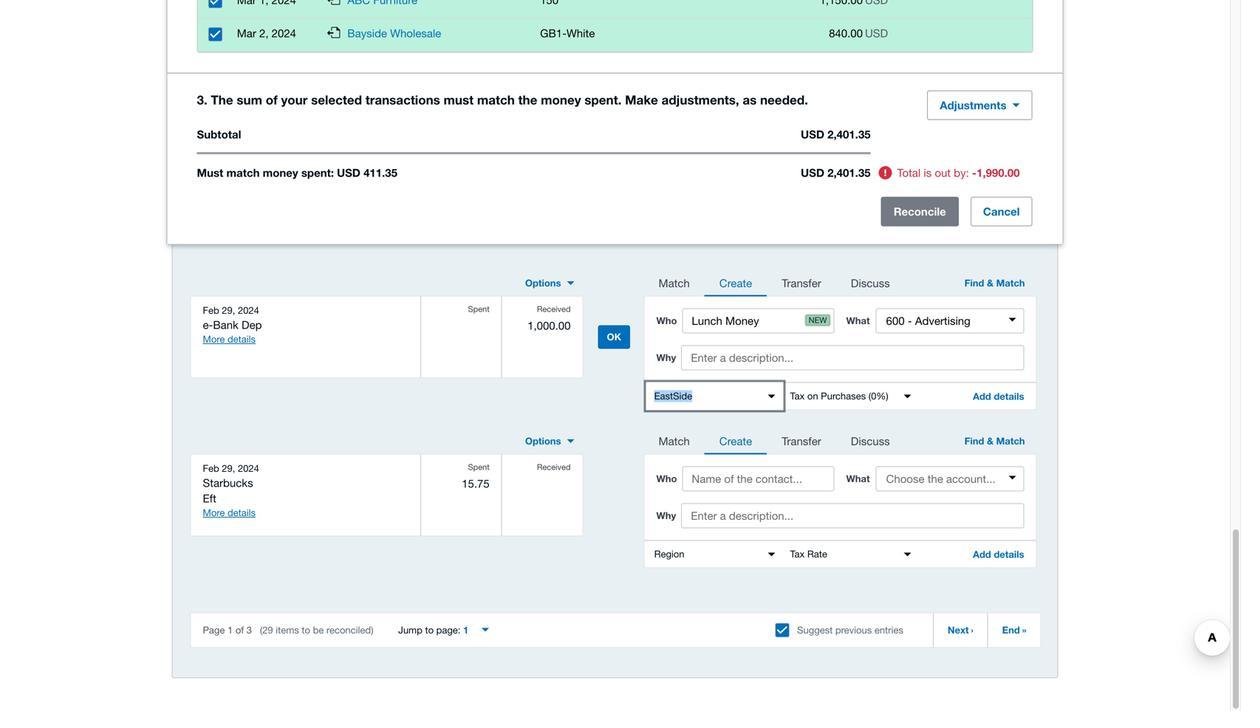 Task type: vqa. For each thing, say whether or not it's contained in the screenshot.
e-Bank Dep Discuss
yes



Task type: locate. For each thing, give the bounding box(es) containing it.
money right the
[[541, 92, 581, 107]]

more details button down eft
[[203, 507, 256, 520]]

create for e-bank dep
[[720, 277, 753, 290]]

wholesale
[[390, 27, 441, 40]]

why
[[657, 352, 676, 364], [657, 510, 676, 522]]

1 discuss from the top
[[851, 277, 890, 290]]

1 vertical spatial money
[[263, 166, 298, 180]]

discuss
[[851, 277, 890, 290], [851, 435, 890, 448]]

more details button down bank
[[203, 333, 256, 346]]

2 find & match from the top
[[965, 436, 1025, 447]]

0 vertical spatial more
[[203, 334, 225, 345]]

more down e-
[[203, 334, 225, 345]]

create link up name of the contact... text field
[[705, 269, 767, 297]]

1 received from the top
[[537, 304, 571, 314]]

of left 3
[[236, 625, 244, 636]]

Name of the contact... text field
[[682, 467, 835, 492]]

spent left received 1,000.00
[[468, 304, 490, 314]]

1 more from the top
[[203, 334, 225, 345]]

gb1-
[[540, 27, 567, 40]]

2 transfer from the top
[[782, 435, 822, 448]]

2 options button from the top
[[517, 430, 584, 453]]

ok link
[[598, 326, 630, 349]]

transfer link
[[767, 269, 837, 297], [767, 427, 837, 455]]

1 vertical spatial why
[[657, 510, 676, 522]]

0 vertical spatial enter a description... text field
[[682, 346, 1025, 371]]

2024 up dep at the left top of the page
[[238, 305, 259, 316]]

1 vertical spatial options button
[[517, 430, 584, 453]]

2 what from the top
[[847, 473, 870, 485]]

why for starbucks
[[657, 510, 676, 522]]

reconciled)
[[327, 625, 374, 636]]

selected
[[311, 92, 362, 107]]

0 vertical spatial options button
[[517, 272, 584, 295]]

0 vertical spatial add
[[973, 391, 992, 402]]

transfer up name of the contact... text box
[[782, 435, 822, 448]]

2 add from the top
[[973, 549, 992, 561]]

options
[[525, 278, 561, 289], [525, 436, 561, 447]]

1 find & match from the top
[[965, 278, 1025, 289]]

0 vertical spatial add details link
[[962, 383, 1037, 410]]

2 create link from the top
[[705, 427, 767, 455]]

feb up starbucks at the bottom of page
[[203, 463, 219, 474]]

1 vertical spatial find & match
[[965, 436, 1025, 447]]

1 vertical spatial spent
[[301, 166, 331, 180]]

0 vertical spatial what
[[847, 315, 870, 327]]

discuss for starbucks
[[851, 435, 890, 448]]

add
[[973, 391, 992, 402], [973, 549, 992, 561]]

reconcile
[[894, 205, 947, 218]]

0 vertical spatial create
[[720, 277, 753, 290]]

total
[[898, 166, 921, 179]]

make
[[625, 92, 658, 107]]

spent up 15.75
[[468, 463, 490, 472]]

starbucks
[[203, 477, 253, 490]]

1 vertical spatial of
[[236, 625, 244, 636]]

end link
[[988, 614, 1041, 648]]

&
[[987, 278, 994, 289], [987, 436, 994, 447]]

1 vertical spatial received
[[537, 463, 571, 472]]

1 vertical spatial what
[[847, 473, 870, 485]]

2 enter a description... text field from the top
[[682, 504, 1025, 529]]

spent left make
[[585, 92, 618, 107]]

1 add from the top
[[973, 391, 992, 402]]

1 vertical spatial feb
[[203, 463, 219, 474]]

items
[[276, 625, 299, 636]]

find & match link for e-bank dep
[[952, 269, 1037, 297]]

sum
[[237, 92, 262, 107]]

.
[[618, 92, 622, 107]]

more details button
[[203, 333, 256, 346], [203, 507, 256, 520]]

0 vertical spatial 2024
[[272, 27, 296, 40]]

2 & from the top
[[987, 436, 994, 447]]

0 vertical spatial feb
[[203, 305, 219, 316]]

more
[[203, 334, 225, 345], [203, 508, 225, 519]]

transfer for starbucks
[[782, 435, 822, 448]]

2 add details from the top
[[973, 549, 1025, 561]]

1 who from the top
[[657, 315, 677, 327]]

bank
[[213, 319, 239, 332]]

0 vertical spatial &
[[987, 278, 994, 289]]

1 29, from the top
[[222, 305, 235, 316]]

None checkbox
[[775, 623, 790, 638]]

of
[[266, 92, 278, 107], [236, 625, 244, 636]]

0 vertical spatial 29,
[[222, 305, 235, 316]]

transfer link up name of the contact... text box
[[767, 427, 837, 455]]

1 find & match link from the top
[[952, 269, 1037, 297]]

2 discuss from the top
[[851, 435, 890, 448]]

1 options from the top
[[525, 278, 561, 289]]

1 vertical spatial add details link
[[962, 541, 1037, 568]]

1 horizontal spatial money
[[541, 92, 581, 107]]

find up choose the account... text field
[[965, 436, 985, 447]]

more down eft
[[203, 508, 225, 519]]

1 find from the top
[[965, 278, 985, 289]]

0 horizontal spatial to
[[302, 625, 310, 636]]

bayside wholesale
[[348, 27, 441, 40]]

1 vertical spatial transfer
[[782, 435, 822, 448]]

spent
[[468, 304, 490, 314], [468, 463, 490, 472]]

find & match up choose the account... text box
[[965, 278, 1025, 289]]

received inside received 1,000.00
[[537, 304, 571, 314]]

1 discuss link from the top
[[837, 269, 905, 297]]

0 vertical spatial find & match
[[965, 278, 1025, 289]]

spent
[[585, 92, 618, 107], [301, 166, 331, 180]]

3.
[[197, 92, 207, 107]]

0 vertical spatial find
[[965, 278, 985, 289]]

1 enter a description... text field from the top
[[682, 346, 1025, 371]]

29, up bank
[[222, 305, 235, 316]]

1 vertical spatial match link
[[644, 427, 705, 455]]

0 vertical spatial discuss link
[[837, 269, 905, 297]]

2024 up starbucks at the bottom of page
[[238, 463, 259, 474]]

match
[[477, 92, 515, 107], [227, 166, 260, 180]]

Enter a description... text field
[[682, 346, 1025, 371], [682, 504, 1025, 529]]

match link
[[644, 269, 705, 297], [644, 427, 705, 455]]

2 feb from the top
[[203, 463, 219, 474]]

gb1-white
[[540, 27, 604, 40]]

0 vertical spatial received
[[537, 304, 571, 314]]

1 options button from the top
[[517, 272, 584, 295]]

0 vertical spatial transfer
[[782, 277, 822, 290]]

options button
[[517, 272, 584, 295], [517, 430, 584, 453]]

find & match link
[[952, 269, 1037, 297], [952, 427, 1037, 455]]

suggest
[[798, 625, 833, 636]]

what for e-bank dep
[[847, 315, 870, 327]]

1 add details link from the top
[[962, 383, 1037, 410]]

feb up e-
[[203, 305, 219, 316]]

1 horizontal spatial to
[[425, 625, 434, 636]]

what
[[847, 315, 870, 327], [847, 473, 870, 485]]

1 add details from the top
[[973, 391, 1025, 402]]

discuss link
[[837, 269, 905, 297], [837, 427, 905, 455]]

0 vertical spatial discuss
[[851, 277, 890, 290]]

2,
[[259, 27, 269, 40]]

2 to from the left
[[425, 625, 434, 636]]

feb inside 'feb 29, 2024 starbucks eft more details'
[[203, 463, 219, 474]]

find up choose the account... text box
[[965, 278, 985, 289]]

2024 inside 'feb 29, 2024 starbucks eft more details'
[[238, 463, 259, 474]]

spent inside spent 15.75
[[468, 463, 490, 472]]

29, for eft
[[222, 463, 235, 474]]

as
[[743, 92, 757, 107]]

1 transfer from the top
[[782, 277, 822, 290]]

1 create from the top
[[720, 277, 753, 290]]

2024 right 2,
[[272, 27, 296, 40]]

what for starbucks
[[847, 473, 870, 485]]

usd 2,401.35 left total
[[801, 166, 871, 180]]

find & match for starbucks
[[965, 436, 1025, 447]]

None text field
[[783, 383, 919, 410], [647, 541, 783, 568], [783, 383, 919, 410], [647, 541, 783, 568]]

1 vertical spatial add details
[[973, 549, 1025, 561]]

1 vertical spatial more details button
[[203, 507, 256, 520]]

& up choose the account... text box
[[987, 278, 994, 289]]

received
[[537, 304, 571, 314], [537, 463, 571, 472]]

1 horizontal spatial match
[[477, 92, 515, 107]]

0 vertical spatial of
[[266, 92, 278, 107]]

29, inside 'feb 29, 2024 starbucks eft more details'
[[222, 463, 235, 474]]

1 horizontal spatial of
[[266, 92, 278, 107]]

2 create from the top
[[720, 435, 753, 448]]

feb for e-
[[203, 305, 219, 316]]

create for starbucks
[[720, 435, 753, 448]]

0 vertical spatial why
[[657, 352, 676, 364]]

29, inside feb 29, 2024 e-bank dep more details
[[222, 305, 235, 316]]

add details
[[973, 391, 1025, 402], [973, 549, 1025, 561]]

2 why from the top
[[657, 510, 676, 522]]

2 add details link from the top
[[962, 541, 1037, 568]]

1 spent from the top
[[468, 304, 490, 314]]

dep
[[242, 319, 262, 332]]

0 horizontal spatial of
[[236, 625, 244, 636]]

3
[[247, 625, 252, 636]]

transfer
[[782, 277, 822, 290], [782, 435, 822, 448]]

29, for bank
[[222, 305, 235, 316]]

new
[[809, 316, 827, 325]]

enter a description... text field for starbucks
[[682, 504, 1025, 529]]

None text field
[[647, 383, 783, 410], [783, 541, 919, 568], [647, 383, 783, 410], [783, 541, 919, 568]]

1 vertical spatial spent
[[468, 463, 490, 472]]

add details link for starbucks
[[962, 541, 1037, 568]]

usd
[[865, 27, 888, 40]]

create link for e-bank dep
[[705, 269, 767, 297]]

0 vertical spatial usd 2,401.35
[[801, 128, 871, 141]]

2 spent from the top
[[468, 463, 490, 472]]

reconcile link
[[882, 197, 959, 227]]

1 vertical spatial discuss link
[[837, 427, 905, 455]]

money
[[541, 92, 581, 107], [263, 166, 298, 180]]

2024
[[272, 27, 296, 40], [238, 305, 259, 316], [238, 463, 259, 474]]

find & match link up choose the account... text box
[[952, 269, 1037, 297]]

2 vertical spatial 2024
[[238, 463, 259, 474]]

0 vertical spatial transfer link
[[767, 269, 837, 297]]

1,000.00
[[528, 319, 571, 332]]

feb 29, 2024 e-bank dep more details
[[203, 305, 262, 345]]

total is out by: -1,990.00
[[898, 166, 1020, 180]]

2024 inside feb 29, 2024 e-bank dep more details
[[238, 305, 259, 316]]

subtotal
[[197, 128, 241, 141]]

1 vertical spatial options
[[525, 436, 561, 447]]

of right sum
[[266, 92, 278, 107]]

1 vertical spatial discuss
[[851, 435, 890, 448]]

by:
[[954, 166, 969, 179]]

1 to from the left
[[302, 625, 310, 636]]

page 1 of 3 ( 29 items to be reconciled)
[[203, 625, 376, 636]]

match right must
[[227, 166, 260, 180]]

spent left usd 411.35
[[301, 166, 331, 180]]

1 usd 2,401.35 from the top
[[801, 128, 871, 141]]

who for starbucks
[[657, 473, 677, 485]]

find for starbucks
[[965, 436, 985, 447]]

find
[[965, 278, 985, 289], [965, 436, 985, 447]]

0 vertical spatial options
[[525, 278, 561, 289]]

1 vertical spatial find
[[965, 436, 985, 447]]

1 vertical spatial transfer link
[[767, 427, 837, 455]]

0 vertical spatial more details button
[[203, 333, 256, 346]]

0 vertical spatial match link
[[644, 269, 705, 297]]

None checkbox
[[208, 0, 223, 8], [208, 27, 223, 42], [208, 0, 223, 8], [208, 27, 223, 42]]

& up choose the account... text field
[[987, 436, 994, 447]]

1 match link from the top
[[644, 269, 705, 297]]

add details link for e-bank dep
[[962, 383, 1037, 410]]

to left page:
[[425, 625, 434, 636]]

add for starbucks
[[973, 549, 992, 561]]

match
[[659, 277, 690, 290], [997, 278, 1025, 289], [659, 435, 690, 448], [997, 436, 1025, 447]]

feb 29, 2024 starbucks eft more details
[[203, 463, 259, 519]]

0 horizontal spatial spent
[[301, 166, 331, 180]]

next link
[[933, 614, 988, 648]]

2024 for feb 29, 2024 e-bank dep more details
[[238, 305, 259, 316]]

1 why from the top
[[657, 352, 676, 364]]

0 vertical spatial create link
[[705, 269, 767, 297]]

0 vertical spatial match
[[477, 92, 515, 107]]

create link
[[705, 269, 767, 297], [705, 427, 767, 455]]

1 & from the top
[[987, 278, 994, 289]]

money right must
[[263, 166, 298, 180]]

find & match link up choose the account... text field
[[952, 427, 1037, 455]]

1 vertical spatial &
[[987, 436, 994, 447]]

more inside 'feb 29, 2024 starbucks eft more details'
[[203, 508, 225, 519]]

1 vertical spatial match
[[227, 166, 260, 180]]

2 received from the top
[[537, 463, 571, 472]]

transfer link for starbucks
[[767, 427, 837, 455]]

Name of the contact... text field
[[682, 309, 835, 334]]

1 vertical spatial enter a description... text field
[[682, 504, 1025, 529]]

create up name of the contact... text field
[[720, 277, 753, 290]]

find for e-bank dep
[[965, 278, 985, 289]]

1 vertical spatial more
[[203, 508, 225, 519]]

eft
[[203, 492, 216, 505]]

details inside 'feb 29, 2024 starbucks eft more details'
[[228, 508, 256, 519]]

1 vertical spatial create link
[[705, 427, 767, 455]]

0 vertical spatial spent
[[468, 304, 490, 314]]

find & match up choose the account... text field
[[965, 436, 1025, 447]]

1 create link from the top
[[705, 269, 767, 297]]

2 usd 2,401.35 from the top
[[801, 166, 871, 180]]

add details for e-bank dep
[[973, 391, 1025, 402]]

2 match link from the top
[[644, 427, 705, 455]]

match left the
[[477, 92, 515, 107]]

adjustments,
[[662, 92, 740, 107]]

2024 for feb 29, 2024 starbucks eft more details
[[238, 463, 259, 474]]

1 what from the top
[[847, 315, 870, 327]]

1 transfer link from the top
[[767, 269, 837, 297]]

2 more from the top
[[203, 508, 225, 519]]

29, up starbucks at the bottom of page
[[222, 463, 235, 474]]

2 29, from the top
[[222, 463, 235, 474]]

feb for starbucks
[[203, 463, 219, 474]]

add details link
[[962, 383, 1037, 410], [962, 541, 1037, 568]]

2 options from the top
[[525, 436, 561, 447]]

2 find & match link from the top
[[952, 427, 1037, 455]]

transfer link up the new
[[767, 269, 837, 297]]

2 find from the top
[[965, 436, 985, 447]]

1 vertical spatial find & match link
[[952, 427, 1037, 455]]

1 vertical spatial who
[[657, 473, 677, 485]]

feb
[[203, 305, 219, 316], [203, 463, 219, 474]]

1 vertical spatial add
[[973, 549, 992, 561]]

to left be
[[302, 625, 310, 636]]

1 vertical spatial create
[[720, 435, 753, 448]]

2 who from the top
[[657, 473, 677, 485]]

1 vertical spatial 29,
[[222, 463, 235, 474]]

to
[[302, 625, 310, 636], [425, 625, 434, 636]]

1 vertical spatial usd 2,401.35
[[801, 166, 871, 180]]

0 horizontal spatial money
[[263, 166, 298, 180]]

enter a description... text field for e-bank dep
[[682, 346, 1025, 371]]

0 vertical spatial who
[[657, 315, 677, 327]]

2 transfer link from the top
[[767, 427, 837, 455]]

e-
[[203, 319, 213, 332]]

1 feb from the top
[[203, 305, 219, 316]]

adjustments
[[940, 99, 1007, 112]]

create up name of the contact... text box
[[720, 435, 753, 448]]

transfer up the new
[[782, 277, 822, 290]]

feb inside feb 29, 2024 e-bank dep more details
[[203, 305, 219, 316]]

0 vertical spatial find & match link
[[952, 269, 1037, 297]]

usd 2,401.35
[[801, 128, 871, 141], [801, 166, 871, 180]]

end
[[1003, 625, 1020, 636]]

1 vertical spatial 2024
[[238, 305, 259, 316]]

0 vertical spatial add details
[[973, 391, 1025, 402]]

usd 2,401.35 down needed.
[[801, 128, 871, 141]]

0 vertical spatial spent
[[585, 92, 618, 107]]

create link up name of the contact... text box
[[705, 427, 767, 455]]

2 discuss link from the top
[[837, 427, 905, 455]]



Task type: describe. For each thing, give the bounding box(es) containing it.
Choose the account... text field
[[878, 310, 1023, 332]]

create link for starbucks
[[705, 427, 767, 455]]

adjustments button
[[928, 91, 1033, 120]]

add for e-bank dep
[[973, 391, 992, 402]]

transfer for e-bank dep
[[782, 277, 822, 290]]

options button for starbucks
[[517, 430, 584, 453]]

jump to page:
[[398, 625, 461, 636]]

suggest previous entries
[[798, 625, 904, 636]]

next
[[948, 625, 969, 636]]

discuss link for starbucks
[[837, 427, 905, 455]]

out
[[935, 166, 951, 179]]

Choose the account... text field
[[878, 468, 1023, 490]]

ok
[[607, 331, 622, 343]]

spent 15.75
[[462, 463, 490, 490]]

-
[[973, 166, 977, 180]]

spent for spent
[[468, 304, 490, 314]]

jump
[[398, 625, 423, 636]]

840.00 usd
[[829, 27, 888, 40]]

cancel
[[984, 205, 1020, 218]]

page
[[203, 625, 225, 636]]

needed.
[[760, 92, 808, 107]]

received 1,000.00
[[528, 304, 571, 332]]

discuss link for e-bank dep
[[837, 269, 905, 297]]

find & match link for starbucks
[[952, 427, 1037, 455]]

the
[[211, 92, 233, 107]]

& for e-bank dep
[[987, 278, 994, 289]]

transactions
[[366, 92, 440, 107]]

your
[[281, 92, 308, 107]]

entries
[[875, 625, 904, 636]]

spent for spent 15.75
[[468, 463, 490, 472]]

is
[[924, 166, 932, 179]]

1,990.00
[[977, 166, 1020, 180]]

must
[[444, 92, 474, 107]]

find & match for e-bank dep
[[965, 278, 1025, 289]]

must
[[197, 166, 223, 180]]

discuss for e-bank dep
[[851, 277, 890, 290]]

previous
[[836, 625, 872, 636]]

& for starbucks
[[987, 436, 994, 447]]

details inside feb 29, 2024 e-bank dep more details
[[228, 334, 256, 345]]

options for starbucks
[[525, 436, 561, 447]]

2 more details button from the top
[[203, 507, 256, 520]]

1 horizontal spatial spent
[[585, 92, 618, 107]]

why for e-bank dep
[[657, 352, 676, 364]]

received for received 1,000.00
[[537, 304, 571, 314]]

840.00
[[829, 27, 863, 40]]

must match money spent usd 411.35
[[197, 166, 398, 180]]

the
[[519, 92, 538, 107]]

bayside
[[348, 27, 387, 40]]

mar
[[237, 27, 256, 40]]

(
[[260, 625, 263, 636]]

3. the sum of your selected transactions must match the money spent . make adjustments, as needed.
[[197, 92, 808, 107]]

0 horizontal spatial match
[[227, 166, 260, 180]]

29
[[263, 625, 273, 636]]

mar 2, 2024
[[237, 27, 296, 40]]

1 more details button from the top
[[203, 333, 256, 346]]

match link for e-bank dep
[[644, 269, 705, 297]]

transfer link for e-bank dep
[[767, 269, 837, 297]]

options for e-bank dep
[[525, 278, 561, 289]]

0 vertical spatial money
[[541, 92, 581, 107]]

white
[[567, 27, 595, 40]]

options button for e-bank dep
[[517, 272, 584, 295]]

cancel button
[[971, 197, 1033, 227]]

2024 for mar 2, 2024
[[272, 27, 296, 40]]

bayside wholesale link
[[348, 27, 441, 40]]

usd 411.35
[[337, 166, 398, 180]]

1
[[228, 625, 233, 636]]

who for e-bank dep
[[657, 315, 677, 327]]

15.75
[[462, 477, 490, 490]]

received for received
[[537, 463, 571, 472]]

add details for starbucks
[[973, 549, 1025, 561]]

be
[[313, 625, 324, 636]]

match link for starbucks
[[644, 427, 705, 455]]

more inside feb 29, 2024 e-bank dep more details
[[203, 334, 225, 345]]

page:
[[437, 625, 461, 636]]



